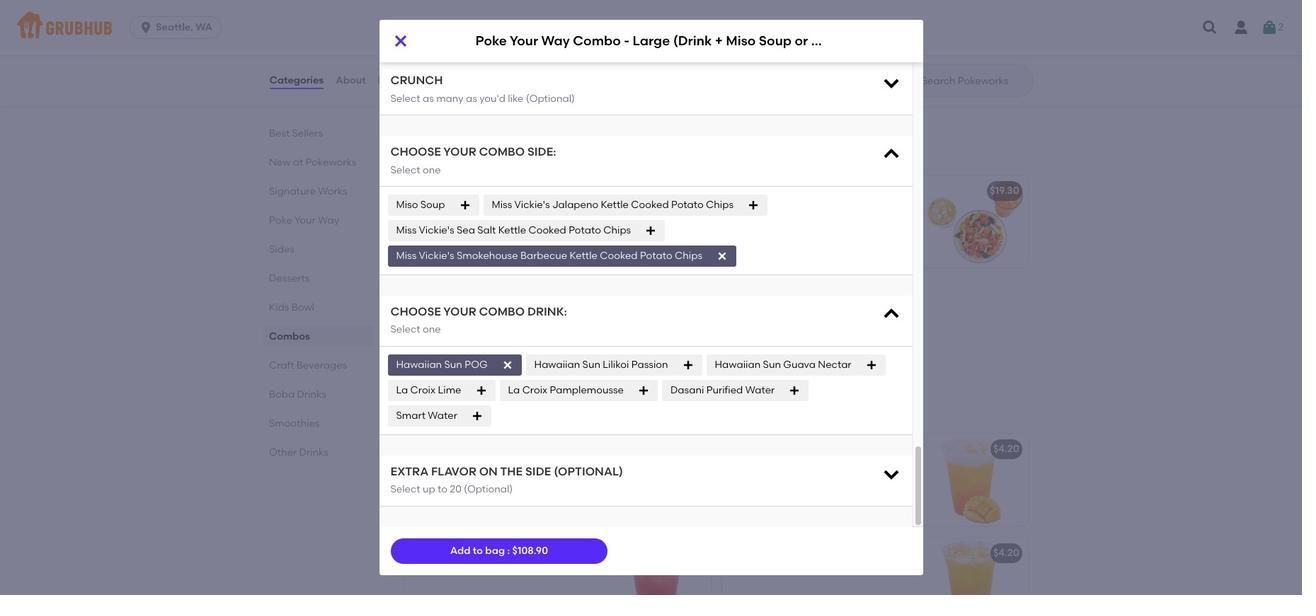 Task type: locate. For each thing, give the bounding box(es) containing it.
or inside chicken or tofu with white rice, sweet corn, mandarin orange, edamame, surimi salad, wonton crisps, and pokeworks classic
[[455, 51, 465, 63]]

$7.80 +
[[674, 31, 705, 43]]

seattle, wa button
[[130, 16, 227, 39]]

miss for miss vickie's jalapeno kettle cooked potato chips
[[492, 199, 512, 211]]

1 choose from the top
[[391, 145, 441, 159]]

sun left guava
[[763, 359, 781, 371]]

proteins up mix-
[[784, 205, 823, 217]]

your for side:
[[444, 145, 476, 159]]

1 horizontal spatial combos
[[402, 143, 464, 160]]

0 vertical spatial way
[[541, 33, 570, 49]]

flavor. inside mix up to 2 proteins with your choice of base, mix-ins, toppings, and flavor.
[[730, 234, 759, 246]]

drinks right boba
[[297, 389, 326, 401]]

ins, right base,
[[792, 219, 808, 231]]

$19.30 for $19.30 +
[[669, 185, 699, 197]]

1 vertical spatial ins,
[[433, 324, 448, 336]]

1 vertical spatial to
[[438, 484, 448, 496]]

your down many
[[444, 145, 476, 159]]

sun for guava
[[763, 359, 781, 371]]

0 horizontal spatial 2
[[776, 205, 782, 217]]

water down lime
[[428, 410, 457, 422]]

up up base,
[[749, 205, 761, 217]]

your inside the choose your combo side: select one
[[444, 145, 476, 159]]

svg image
[[479, 19, 490, 31], [595, 19, 607, 31], [881, 145, 901, 164], [717, 251, 728, 262], [881, 304, 901, 324], [866, 360, 877, 371], [789, 385, 800, 396], [881, 464, 901, 484]]

proteins inside mix up to 2 proteins with your choice of base, mix-ins, toppings, and flavor.
[[784, 205, 823, 217]]

flavor. down the drink:
[[520, 324, 549, 336]]

and
[[446, 94, 465, 106], [857, 219, 877, 231], [498, 324, 517, 336]]

1 horizontal spatial chips
[[675, 250, 702, 262]]

0 horizontal spatial choice
[[530, 309, 563, 321]]

0 vertical spatial drinks
[[297, 389, 326, 401]]

combo inside the choose your combo side: select one
[[479, 145, 525, 159]]

your down signature works
[[294, 215, 315, 227]]

2 inside mix up to 2 proteins with your choice of base, mix-ins, toppings, and flavor.
[[776, 205, 782, 217]]

reviews button
[[377, 55, 418, 106]]

0 horizontal spatial chips
[[603, 224, 631, 236]]

1 horizontal spatial sun
[[583, 359, 600, 371]]

2 vertical spatial and
[[498, 324, 517, 336]]

hawaiian up purified
[[715, 359, 761, 371]]

poke
[[476, 33, 507, 49], [269, 215, 292, 227], [413, 289, 437, 301]]

(optional) down wonton
[[526, 93, 575, 105]]

combos
[[402, 143, 464, 160], [269, 331, 310, 343]]

tofu
[[467, 51, 486, 63]]

1 horizontal spatial 2
[[1278, 21, 1284, 33]]

smokehouse
[[457, 250, 518, 262]]

0 vertical spatial ins,
[[792, 219, 808, 231]]

1 vertical spatial combos
[[269, 331, 310, 343]]

wonton
[[531, 79, 567, 91]]

up inside extra flavor on the side (optional) select up to 20 (optional)
[[423, 484, 435, 496]]

0 vertical spatial beverages
[[296, 360, 347, 372]]

1 vertical spatial (drink
[[534, 185, 563, 197]]

soup
[[759, 33, 792, 49], [599, 185, 624, 197], [420, 199, 445, 211], [628, 289, 653, 301]]

0 vertical spatial large
[[633, 33, 670, 49]]

0 vertical spatial one
[[423, 164, 441, 176]]

vickie's left smokehouse
[[419, 250, 454, 262]]

select up miso soup
[[391, 164, 420, 176]]

0 vertical spatial flavor.
[[730, 234, 759, 246]]

1 croix from the left
[[410, 384, 436, 396]]

poke your way combo - large (drink + miso soup or kettle chips)
[[476, 33, 894, 49], [413, 289, 730, 301]]

spicy furikake
[[396, 19, 465, 31]]

0 vertical spatial vickie's
[[514, 199, 550, 211]]

flavor.
[[730, 234, 759, 246], [520, 324, 549, 336]]

side:
[[528, 145, 556, 159]]

1 horizontal spatial and
[[498, 324, 517, 336]]

poke up the sides
[[269, 215, 292, 227]]

choose inside the choose your combo drink: select one
[[391, 305, 441, 319]]

croix left pamplemousse
[[522, 384, 548, 396]]

svg image
[[1202, 19, 1219, 36], [1261, 19, 1278, 36], [139, 21, 153, 35], [392, 33, 409, 50], [881, 73, 901, 93], [459, 200, 471, 211], [748, 200, 759, 211], [645, 225, 657, 236], [502, 360, 513, 371], [682, 360, 694, 371], [476, 385, 487, 396], [638, 385, 649, 396], [472, 411, 483, 422]]

0 horizontal spatial toppings,
[[451, 324, 496, 336]]

1 horizontal spatial to
[[473, 545, 483, 557]]

chicken
[[413, 51, 453, 63]]

vickie's
[[514, 199, 550, 211], [419, 224, 454, 236], [419, 250, 454, 262]]

combo left the drink:
[[479, 305, 525, 319]]

0 horizontal spatial large
[[532, 289, 560, 301]]

1 horizontal spatial toppings,
[[810, 219, 855, 231]]

of down mix
[[730, 219, 740, 231]]

ins,
[[792, 219, 808, 231], [433, 324, 448, 336]]

combos down crisps,
[[402, 143, 464, 160]]

water
[[745, 384, 775, 396], [428, 410, 457, 422]]

2 $19.30 from the left
[[990, 185, 1019, 197]]

kids
[[269, 302, 289, 314]]

1 vertical spatial of
[[565, 309, 575, 321]]

la right lime
[[508, 384, 520, 396]]

choose for choose your combo drink:
[[391, 305, 441, 319]]

like
[[508, 93, 524, 105]]

way down signature works
[[318, 215, 339, 227]]

$19.30 for $19.30
[[990, 185, 1019, 197]]

1 select from the top
[[391, 93, 420, 105]]

0 horizontal spatial la
[[396, 384, 408, 396]]

as
[[423, 93, 434, 105], [466, 93, 477, 105]]

select down three
[[391, 324, 420, 336]]

2 vertical spatial way
[[463, 289, 485, 301]]

0 horizontal spatial as
[[423, 93, 434, 105]]

vickie's left sea
[[419, 224, 454, 236]]

to
[[764, 205, 774, 217], [438, 484, 448, 496], [473, 545, 483, 557]]

to up mix-
[[764, 205, 774, 217]]

sun
[[444, 359, 462, 371], [583, 359, 600, 371], [763, 359, 781, 371]]

2 combo from the top
[[479, 305, 525, 319]]

- up the drink:
[[526, 289, 530, 301]]

toppings, up pog
[[451, 324, 496, 336]]

1 as from the left
[[423, 93, 434, 105]]

combo down seeds in the left top of the page
[[573, 33, 621, 49]]

your inside the choose your combo drink: select one
[[444, 305, 476, 319]]

rice,
[[540, 51, 560, 63]]

1 sun from the left
[[444, 359, 462, 371]]

as down the edamame,
[[423, 93, 434, 105]]

water down hawaiian sun guava nectar at the bottom right of the page
[[745, 384, 775, 396]]

your right three
[[444, 305, 476, 319]]

2 la from the left
[[508, 384, 520, 396]]

1 horizontal spatial -
[[624, 33, 630, 49]]

you'd
[[480, 93, 506, 105]]

lilikoi left passion
[[603, 359, 629, 371]]

poke your way combo - large (drink + miso soup or kettle chips) image
[[604, 280, 711, 372]]

0 horizontal spatial way
[[318, 215, 339, 227]]

best sellers
[[269, 127, 323, 140]]

poke up three
[[413, 289, 437, 301]]

pog
[[465, 359, 488, 371]]

combo for drink:
[[479, 305, 525, 319]]

select down the reviews
[[391, 93, 420, 105]]

toppings,
[[810, 219, 855, 231], [451, 324, 496, 336]]

1 combo from the top
[[479, 145, 525, 159]]

combo
[[479, 145, 525, 159], [479, 305, 525, 319]]

your up white
[[510, 33, 538, 49]]

base,
[[742, 219, 769, 231]]

of inside mix up to 2 proteins with your choice of base, mix-ins, toppings, and flavor.
[[730, 219, 740, 231]]

2 vertical spatial poke
[[413, 289, 437, 301]]

croix up smart water
[[410, 384, 436, 396]]

1 vertical spatial choose
[[391, 305, 441, 319]]

flavor. inside three proteins with your choice of mix ins, toppings, and flavor.
[[520, 324, 549, 336]]

0 vertical spatial -
[[624, 33, 630, 49]]

1 vertical spatial miss
[[396, 224, 417, 236]]

lilikoi
[[603, 359, 629, 371], [413, 443, 441, 456]]

1 horizontal spatial (optional)
[[526, 93, 575, 105]]

craft down la croix lime
[[402, 401, 441, 419]]

1 vertical spatial 2
[[776, 205, 782, 217]]

la up smart at left bottom
[[396, 384, 408, 396]]

large up the drink:
[[532, 289, 560, 301]]

and inside three proteins with your choice of mix ins, toppings, and flavor.
[[498, 324, 517, 336]]

- left "$7.80"
[[624, 33, 630, 49]]

1 vertical spatial potato
[[569, 224, 601, 236]]

miss for miss vickie's smokehouse barbecue kettle cooked potato chips
[[396, 250, 417, 262]]

kids bowl image
[[604, 21, 711, 114]]

sun left pog
[[444, 359, 462, 371]]

0 vertical spatial combo
[[573, 33, 621, 49]]

1 vertical spatial toppings,
[[451, 324, 496, 336]]

combos down kids bowl
[[269, 331, 310, 343]]

to inside mix up to 2 proteins with your choice of base, mix-ins, toppings, and flavor.
[[764, 205, 774, 217]]

2
[[1278, 21, 1284, 33], [776, 205, 782, 217]]

select inside the choose your combo side: select one
[[391, 164, 420, 176]]

your for drink:
[[444, 305, 476, 319]]

0 horizontal spatial croix
[[410, 384, 436, 396]]

one down three
[[423, 324, 441, 336]]

3 hawaiian from the left
[[715, 359, 761, 371]]

crisps,
[[413, 94, 444, 106]]

other
[[269, 447, 297, 459]]

2 horizontal spatial chips
[[706, 199, 734, 211]]

2 as from the left
[[466, 93, 477, 105]]

1 vertical spatial large
[[532, 289, 560, 301]]

poke your way combo - regular (drink + miso soup or kettle chips) image
[[922, 176, 1028, 268]]

potato
[[671, 199, 704, 211], [569, 224, 601, 236], [640, 250, 672, 262]]

ins, right mix
[[433, 324, 448, 336]]

drinks
[[297, 389, 326, 401], [299, 447, 328, 459]]

0 horizontal spatial your
[[507, 309, 528, 321]]

categories
[[269, 74, 324, 86]]

your up three
[[439, 289, 461, 301]]

2 horizontal spatial your
[[510, 33, 538, 49]]

1 vertical spatial drinks
[[299, 447, 328, 459]]

select inside the choose your combo drink: select one
[[391, 324, 420, 336]]

1 $19.30 from the left
[[669, 185, 699, 197]]

combo left side:
[[479, 145, 525, 159]]

2 horizontal spatial way
[[541, 33, 570, 49]]

0 vertical spatial toppings,
[[810, 219, 855, 231]]

works for signature works combo (drink + miso soup or kettle chips)
[[463, 185, 493, 197]]

craft beverages up boba drinks
[[269, 360, 347, 372]]

vickie's for sea
[[419, 224, 454, 236]]

choose
[[391, 145, 441, 159], [391, 305, 441, 319]]

1 vertical spatial up
[[423, 484, 435, 496]]

flavor. down base,
[[730, 234, 759, 246]]

potato down the $19.30 +
[[671, 199, 704, 211]]

0 horizontal spatial flavor.
[[520, 324, 549, 336]]

2 one from the top
[[423, 324, 441, 336]]

signature works
[[269, 186, 347, 198]]

miss vickie's jalapeno kettle cooked potato chips
[[492, 199, 734, 211]]

Search Pokeworks search field
[[920, 74, 1029, 88]]

1 horizontal spatial beverages
[[445, 401, 524, 419]]

signature up miso soup
[[413, 185, 461, 197]]

0 vertical spatial craft beverages
[[269, 360, 347, 372]]

proteins inside three proteins with your choice of mix ins, toppings, and flavor.
[[443, 309, 482, 321]]

1 horizontal spatial ins,
[[792, 219, 808, 231]]

0 horizontal spatial beverages
[[296, 360, 347, 372]]

one inside the choose your combo drink: select one
[[423, 324, 441, 336]]

about
[[336, 74, 366, 86]]

1 your from the top
[[444, 145, 476, 159]]

hawaiian up la croix pamplemousse
[[534, 359, 580, 371]]

2 croix from the left
[[522, 384, 548, 396]]

combo up three proteins with your choice of mix ins, toppings, and flavor. at the left
[[487, 289, 523, 301]]

pokeworks inside chicken or tofu with white rice, sweet corn, mandarin orange, edamame, surimi salad, wonton crisps, and pokeworks classic
[[467, 94, 518, 106]]

1 horizontal spatial water
[[745, 384, 775, 396]]

$4.20
[[676, 443, 702, 456], [993, 443, 1019, 456], [993, 548, 1019, 560]]

desserts
[[269, 273, 309, 285]]

kettle
[[811, 33, 849, 49], [638, 185, 667, 197], [601, 199, 629, 211], [498, 224, 526, 236], [570, 250, 598, 262], [667, 289, 696, 301]]

select down extra
[[391, 484, 420, 496]]

1 horizontal spatial croix
[[522, 384, 548, 396]]

la for la croix pamplemousse
[[508, 384, 520, 396]]

potato down jalapeno
[[569, 224, 601, 236]]

combo inside the choose your combo drink: select one
[[479, 305, 525, 319]]

1 vertical spatial your
[[507, 309, 528, 321]]

croix
[[410, 384, 436, 396], [522, 384, 548, 396]]

mango lemonade
[[730, 443, 819, 456]]

1 vertical spatial flavor.
[[520, 324, 549, 336]]

three proteins with your choice of mix ins, toppings, and flavor.
[[413, 309, 575, 336]]

3 sun from the left
[[763, 359, 781, 371]]

$4.20 inside button
[[993, 548, 1019, 560]]

pokeworks right at
[[305, 156, 356, 169]]

+
[[699, 31, 705, 43], [715, 33, 723, 49], [566, 185, 571, 197], [699, 185, 705, 197], [595, 289, 600, 301]]

sun for lilikoi
[[583, 359, 600, 371]]

1 horizontal spatial $19.30
[[990, 185, 1019, 197]]

toppings, inside mix up to 2 proteins with your choice of base, mix-ins, toppings, and flavor.
[[810, 219, 855, 231]]

beverages up boba drinks
[[296, 360, 347, 372]]

choose your combo side: select one
[[391, 145, 556, 176]]

la
[[396, 384, 408, 396], [508, 384, 520, 396]]

drinks for other drinks
[[299, 447, 328, 459]]

extra
[[391, 465, 429, 479]]

as down surimi
[[466, 93, 477, 105]]

large
[[633, 33, 670, 49], [532, 289, 560, 301]]

0 horizontal spatial to
[[438, 484, 448, 496]]

choose up miso soup
[[391, 145, 441, 159]]

large left "$7.80"
[[633, 33, 670, 49]]

new
[[269, 156, 290, 169]]

salad,
[[500, 79, 529, 91]]

drinks right the other
[[299, 447, 328, 459]]

to left bag
[[473, 545, 483, 557]]

$108.90
[[512, 545, 548, 557]]

1 vertical spatial craft beverages
[[402, 401, 524, 419]]

select inside crunch select as many as you'd like (optional)
[[391, 93, 420, 105]]

lilikoi up extra
[[413, 443, 441, 456]]

1 vertical spatial -
[[526, 289, 530, 301]]

choose inside the choose your combo side: select one
[[391, 145, 441, 159]]

1 horizontal spatial up
[[749, 205, 761, 217]]

1 vertical spatial lilikoi
[[413, 443, 441, 456]]

0 horizontal spatial sun
[[444, 359, 462, 371]]

0 vertical spatial your
[[444, 145, 476, 159]]

choose up mix
[[391, 305, 441, 319]]

choose for choose your combo side:
[[391, 145, 441, 159]]

with inside mix up to 2 proteins with your choice of base, mix-ins, toppings, and flavor.
[[825, 205, 846, 217]]

2 vertical spatial cooked
[[600, 250, 638, 262]]

to left 20
[[438, 484, 448, 496]]

signature down at
[[269, 186, 315, 198]]

purified
[[707, 384, 743, 396]]

cooked for miss vickie's smokehouse barbecue kettle cooked potato chips
[[600, 250, 638, 262]]

one inside the choose your combo side: select one
[[423, 164, 441, 176]]

1 one from the top
[[423, 164, 441, 176]]

combo up miss vickie's sea salt kettle cooked potato chips
[[495, 185, 531, 197]]

20
[[450, 484, 462, 496]]

0 vertical spatial chips)
[[852, 33, 894, 49]]

2 hawaiian from the left
[[534, 359, 580, 371]]

2 sun from the left
[[583, 359, 600, 371]]

works down the choose your combo side: select one
[[463, 185, 493, 197]]

1 vertical spatial and
[[857, 219, 877, 231]]

la croix pamplemousse
[[508, 384, 624, 396]]

poke up the tofu
[[476, 33, 507, 49]]

craft up boba
[[269, 360, 294, 372]]

4 select from the top
[[391, 484, 420, 496]]

potato up $22.65
[[640, 250, 672, 262]]

toppings, right mix-
[[810, 219, 855, 231]]

vickie's down 'signature works combo (drink + miso soup or kettle chips)'
[[514, 199, 550, 211]]

0 vertical spatial miss
[[492, 199, 512, 211]]

3 select from the top
[[391, 324, 420, 336]]

0 vertical spatial your
[[848, 205, 869, 217]]

chips
[[706, 199, 734, 211], [603, 224, 631, 236], [675, 250, 702, 262]]

2 choose from the top
[[391, 305, 441, 319]]

0 vertical spatial combos
[[402, 143, 464, 160]]

hawaiian for hawaiian sun pog
[[396, 359, 442, 371]]

1 vertical spatial craft
[[402, 401, 441, 419]]

0 horizontal spatial -
[[526, 289, 530, 301]]

1 horizontal spatial la
[[508, 384, 520, 396]]

hawaiian for hawaiian sun guava nectar
[[715, 359, 761, 371]]

way up rice,
[[541, 33, 570, 49]]

hawaiian up la croix lime
[[396, 359, 442, 371]]

2 select from the top
[[391, 164, 420, 176]]

0 vertical spatial (optional)
[[526, 93, 575, 105]]

up down extra
[[423, 484, 435, 496]]

2 your from the top
[[444, 305, 476, 319]]

potato for miss vickie's smokehouse barbecue kettle cooked potato chips
[[640, 250, 672, 262]]

(optional) down on
[[464, 484, 513, 496]]

strawberry lemonade image
[[604, 538, 711, 596]]

2 vertical spatial miss
[[396, 250, 417, 262]]

lemonade inside button
[[469, 548, 522, 560]]

1 hawaiian from the left
[[396, 359, 442, 371]]

proteins right three
[[443, 309, 482, 321]]

0 horizontal spatial and
[[446, 94, 465, 106]]

sun up pamplemousse
[[583, 359, 600, 371]]

mix up to 2 proteins with your choice of base, mix-ins, toppings, and flavor.
[[730, 205, 904, 246]]

choice inside three proteins with your choice of mix ins, toppings, and flavor.
[[530, 309, 563, 321]]

corn,
[[444, 65, 468, 77]]

ins, inside three proteins with your choice of mix ins, toppings, and flavor.
[[433, 324, 448, 336]]

smart
[[396, 410, 426, 422]]

0 vertical spatial chips
[[706, 199, 734, 211]]

or
[[795, 33, 808, 49], [455, 51, 465, 63], [626, 185, 636, 197], [655, 289, 665, 301]]

drink:
[[528, 305, 567, 319]]

1 vertical spatial cooked
[[529, 224, 566, 236]]

pokeworks down surimi
[[467, 94, 518, 106]]

0 vertical spatial craft
[[269, 360, 294, 372]]

your
[[444, 145, 476, 159], [444, 305, 476, 319]]

beverages down lime
[[445, 401, 524, 419]]

0 horizontal spatial signature
[[269, 186, 315, 198]]

2 vertical spatial chips
[[675, 250, 702, 262]]

add
[[450, 545, 471, 557]]

way up the choose your combo drink: select one
[[463, 289, 485, 301]]

0 vertical spatial choose
[[391, 145, 441, 159]]

of up the hawaiian sun lilikoi passion
[[565, 309, 575, 321]]

1 la from the left
[[396, 384, 408, 396]]

surimi
[[469, 79, 497, 91]]

(optional) inside extra flavor on the side (optional) select up to 20 (optional)
[[464, 484, 513, 496]]

1 horizontal spatial your
[[848, 205, 869, 217]]

0 horizontal spatial hawaiian
[[396, 359, 442, 371]]

craft beverages down lime
[[402, 401, 524, 419]]

0 horizontal spatial works
[[318, 186, 347, 198]]

chicken or tofu with white rice, sweet corn, mandarin orange, edamame, surimi salad, wonton crisps, and pokeworks classic
[[413, 51, 567, 106]]

2 vertical spatial (drink
[[563, 289, 592, 301]]

hawaiian for hawaiian sun lilikoi passion
[[534, 359, 580, 371]]

1 horizontal spatial flavor.
[[730, 234, 759, 246]]

one up miso soup
[[423, 164, 441, 176]]

1 vertical spatial your
[[294, 215, 315, 227]]

works down "new at pokeworks"
[[318, 186, 347, 198]]

combo
[[573, 33, 621, 49], [495, 185, 531, 197], [487, 289, 523, 301]]



Task type: vqa. For each thing, say whether or not it's contained in the screenshot.
the Select inside the CRUNCH Select as many as you'd like (Optional)
yes



Task type: describe. For each thing, give the bounding box(es) containing it.
sea
[[457, 224, 475, 236]]

0 vertical spatial your
[[510, 33, 538, 49]]

1 vertical spatial poke your way combo - large (drink + miso soup or kettle chips)
[[413, 289, 730, 301]]

dasani
[[671, 384, 704, 396]]

$22.65
[[671, 289, 702, 301]]

lemonade for lilikoi lemonade
[[443, 443, 495, 456]]

svg image inside seattle, wa button
[[139, 21, 153, 35]]

white
[[511, 51, 537, 63]]

(optional)
[[554, 465, 623, 479]]

1 horizontal spatial lilikoi
[[603, 359, 629, 371]]

choose your combo drink: select one
[[391, 305, 567, 336]]

bag
[[485, 545, 505, 557]]

passion
[[632, 359, 668, 371]]

la for la croix lime
[[396, 384, 408, 396]]

lime
[[438, 384, 461, 396]]

0 vertical spatial poke your way combo - large (drink + miso soup or kettle chips)
[[476, 33, 894, 49]]

pamplemousse
[[550, 384, 624, 396]]

your inside mix up to 2 proteins with your choice of base, mix-ins, toppings, and flavor.
[[848, 205, 869, 217]]

crunch select as many as you'd like (optional)
[[391, 74, 575, 105]]

boba drinks
[[269, 389, 326, 401]]

guava
[[783, 359, 816, 371]]

svg image inside 2 button
[[1261, 19, 1278, 36]]

with inside three proteins with your choice of mix ins, toppings, and flavor.
[[485, 309, 505, 321]]

strawberry
[[413, 548, 467, 560]]

up inside mix up to 2 proteins with your choice of base, mix-ins, toppings, and flavor.
[[749, 205, 761, 217]]

and inside chicken or tofu with white rice, sweet corn, mandarin orange, edamame, surimi salad, wonton crisps, and pokeworks classic
[[446, 94, 465, 106]]

$19.30 +
[[669, 185, 705, 197]]

three
[[413, 309, 441, 321]]

1 vertical spatial combo
[[495, 185, 531, 197]]

mandarin
[[470, 65, 518, 77]]

lilikoi lemonade image
[[604, 434, 711, 526]]

your inside three proteins with your choice of mix ins, toppings, and flavor.
[[507, 309, 528, 321]]

sun for pog
[[444, 359, 462, 371]]

main navigation navigation
[[0, 0, 1302, 55]]

0 horizontal spatial water
[[428, 410, 457, 422]]

0 vertical spatial water
[[745, 384, 775, 396]]

side
[[525, 465, 551, 479]]

0 horizontal spatial lilikoi
[[413, 443, 441, 456]]

0 horizontal spatial your
[[294, 215, 315, 227]]

categories button
[[269, 55, 324, 106]]

new at pokeworks
[[269, 156, 356, 169]]

add to bag : $108.90
[[450, 545, 548, 557]]

0 horizontal spatial pokeworks
[[305, 156, 356, 169]]

one for choose your combo side:
[[423, 164, 441, 176]]

search icon image
[[899, 72, 916, 89]]

classic
[[521, 94, 555, 106]]

sellers
[[292, 127, 323, 140]]

lilikoi lemonade
[[413, 443, 495, 456]]

1 vertical spatial chips)
[[669, 185, 701, 197]]

select inside extra flavor on the side (optional) select up to 20 (optional)
[[391, 484, 420, 496]]

chips for miss vickie's smokehouse barbecue kettle cooked potato chips
[[675, 250, 702, 262]]

2 vertical spatial combo
[[487, 289, 523, 301]]

miss vickie's sea salt kettle cooked potato chips
[[396, 224, 631, 236]]

nectar
[[818, 359, 852, 371]]

1 vertical spatial poke
[[269, 215, 292, 227]]

toppings, inside three proteins with your choice of mix ins, toppings, and flavor.
[[451, 324, 496, 336]]

choice inside mix up to 2 proteins with your choice of base, mix-ins, toppings, and flavor.
[[871, 205, 904, 217]]

1 horizontal spatial poke
[[413, 289, 437, 301]]

2 horizontal spatial poke
[[476, 33, 507, 49]]

extra flavor on the side (optional) select up to 20 (optional)
[[391, 465, 623, 496]]

on
[[479, 465, 498, 479]]

poke your way
[[269, 215, 339, 227]]

flavor
[[431, 465, 476, 479]]

la croix lime
[[396, 384, 461, 396]]

$4.20 button
[[722, 538, 1028, 596]]

miso soup
[[396, 199, 445, 211]]

mix-
[[771, 219, 792, 231]]

kids bowl
[[269, 302, 314, 314]]

to inside extra flavor on the side (optional) select up to 20 (optional)
[[438, 484, 448, 496]]

and inside mix up to 2 proteins with your choice of base, mix-ins, toppings, and flavor.
[[857, 219, 877, 231]]

signature for signature works combo (drink + miso soup or kettle chips)
[[413, 185, 461, 197]]

furikake
[[425, 19, 465, 31]]

jalapeno
[[552, 199, 599, 211]]

drinks for boba drinks
[[297, 389, 326, 401]]

the
[[500, 465, 523, 479]]

sesame
[[511, 19, 550, 31]]

strawberry lemonade button
[[405, 538, 711, 596]]

$7.80
[[674, 31, 699, 43]]

combo for side:
[[479, 145, 525, 159]]

spicy
[[396, 19, 422, 31]]

miss vickie's smokehouse barbecue kettle cooked potato chips
[[396, 250, 702, 262]]

:
[[507, 545, 510, 557]]

of inside three proteins with your choice of mix ins, toppings, and flavor.
[[565, 309, 575, 321]]

1 horizontal spatial craft beverages
[[402, 401, 524, 419]]

2 vertical spatial to
[[473, 545, 483, 557]]

sweet
[[413, 65, 441, 77]]

signature works combo (drink + miso soup or kettle chips) image
[[604, 176, 711, 268]]

seattle,
[[156, 21, 193, 33]]

2 button
[[1261, 15, 1284, 40]]

0 horizontal spatial craft
[[269, 360, 294, 372]]

vickie's for jalapeno
[[514, 199, 550, 211]]

other drinks
[[269, 447, 328, 459]]

$4.20 for lilikoi lemonade
[[993, 443, 1019, 456]]

cooked for miss vickie's sea salt kettle cooked potato chips
[[529, 224, 566, 236]]

potato for miss vickie's sea salt kettle cooked potato chips
[[569, 224, 601, 236]]

lemonade for mango lemonade
[[767, 443, 819, 456]]

lemonade for strawberry lemonade
[[469, 548, 522, 560]]

smoothies
[[269, 418, 319, 430]]

orange,
[[520, 65, 557, 77]]

signature for signature works
[[269, 186, 315, 198]]

0 vertical spatial (drink
[[673, 33, 712, 49]]

vickie's for smokehouse
[[419, 250, 454, 262]]

croix for lime
[[410, 384, 436, 396]]

(optional) inside crunch select as many as you'd like (optional)
[[526, 93, 575, 105]]

strawberry lemonade
[[413, 548, 522, 560]]

many
[[436, 93, 464, 105]]

signature works combo (drink + miso soup or kettle chips)
[[413, 185, 701, 197]]

0 horizontal spatial craft beverages
[[269, 360, 347, 372]]

sides
[[269, 244, 294, 256]]

lilikoi green tea image
[[922, 538, 1028, 596]]

smart water
[[396, 410, 457, 422]]

best
[[269, 127, 289, 140]]

0 vertical spatial cooked
[[631, 199, 669, 211]]

2 vertical spatial your
[[439, 289, 461, 301]]

bowl
[[291, 302, 314, 314]]

crunch
[[391, 74, 443, 87]]

dasani purified water
[[671, 384, 775, 396]]

one for choose your combo drink:
[[423, 324, 441, 336]]

2 vertical spatial chips)
[[698, 289, 730, 301]]

about button
[[335, 55, 367, 106]]

hawaiian sun pog
[[396, 359, 488, 371]]

$4.20 for strawberry lemonade
[[993, 548, 1019, 560]]

seattle, wa
[[156, 21, 212, 33]]

seeds
[[552, 19, 581, 31]]

chips for miss vickie's sea salt kettle cooked potato chips
[[603, 224, 631, 236]]

salt
[[477, 224, 496, 236]]

mix
[[413, 324, 430, 336]]

mango lemonade image
[[922, 434, 1028, 526]]

1 horizontal spatial large
[[633, 33, 670, 49]]

with inside chicken or tofu with white rice, sweet corn, mandarin orange, edamame, surimi salad, wonton crisps, and pokeworks classic
[[489, 51, 509, 63]]

1 vertical spatial way
[[318, 215, 339, 227]]

at
[[293, 156, 303, 169]]

croix for pamplemousse
[[522, 384, 548, 396]]

works for signature works
[[318, 186, 347, 198]]

ins, inside mix up to 2 proteins with your choice of base, mix-ins, toppings, and flavor.
[[792, 219, 808, 231]]

mango
[[730, 443, 765, 456]]

barbecue
[[520, 250, 567, 262]]

0 vertical spatial potato
[[671, 199, 704, 211]]

2 inside button
[[1278, 21, 1284, 33]]

reviews
[[378, 74, 417, 86]]

miss for miss vickie's sea salt kettle cooked potato chips
[[396, 224, 417, 236]]



